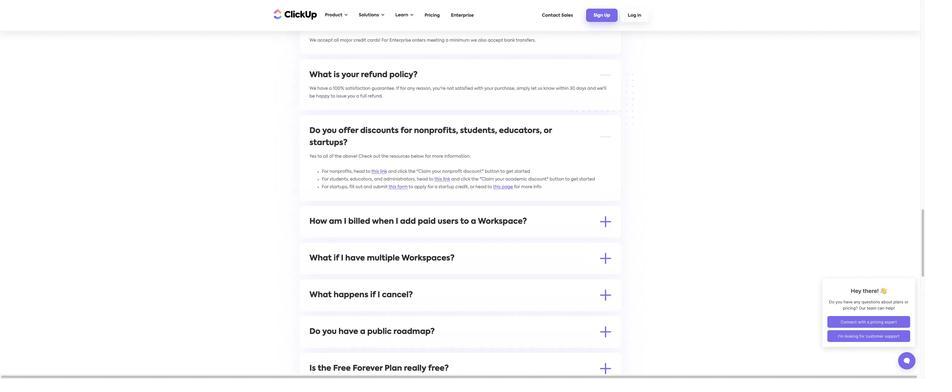 Task type: vqa. For each thing, say whether or not it's contained in the screenshot.
left Enterprise
yes



Task type: describe. For each thing, give the bounding box(es) containing it.
added
[[531, 233, 546, 237]]

plan
[[437, 307, 446, 311]]

you right unless at the bottom right
[[548, 307, 556, 311]]

submit
[[373, 185, 388, 189]]

and up submit in the top left of the page
[[374, 177, 382, 182]]

2 vertical spatial have
[[339, 328, 358, 336]]

include
[[309, 241, 325, 245]]

bank
[[504, 38, 515, 42]]

or inside do you offer discounts for nonprofits, students, educators, or startups?
[[544, 127, 552, 135]]

in inside clickup automatically bills you at a prorated price based on the time left in your cycle for any paid users added to your workspace. paid users include members and internal guests.
[[466, 233, 469, 237]]

days
[[576, 86, 586, 91]]

1 vertical spatial students,
[[330, 177, 349, 182]]

purchase,
[[495, 86, 515, 91]]

you inside the we have a 100% satisfaction guarantee. if for any reason, you're not satisfied with your purchase, simply let us know within 30 days and we'll be happy to issue you a full refund.
[[348, 94, 355, 98]]

0 horizontal spatial users
[[438, 218, 458, 226]]

to inside the we have a 100% satisfaction guarantee. if for any reason, you're not satisfied with your purchase, simply let us know within 30 days and we'll be happy to issue you a full refund.
[[331, 94, 335, 98]]

this form link
[[389, 185, 408, 189]]

academic
[[505, 177, 527, 182]]

we
[[471, 38, 477, 42]]

0 horizontal spatial or
[[470, 185, 474, 189]]

1 horizontal spatial if
[[370, 292, 376, 299]]

workspace?
[[478, 218, 527, 226]]

full
[[360, 94, 367, 98]]

current
[[420, 307, 436, 311]]

sign up button
[[586, 9, 618, 22]]

happy
[[316, 94, 330, 98]]

1 vertical spatial head
[[417, 177, 428, 182]]

for inside do you offer discounts for nonprofits, students, educators, or startups?
[[401, 127, 412, 135]]

2 accept from the left
[[488, 38, 503, 42]]

page
[[502, 185, 513, 189]]

can
[[354, 343, 362, 348]]

members
[[326, 241, 346, 245]]

credit
[[354, 38, 366, 42]]

we accept all major credit cards! for enterprise orders meeting a minimum we also accept bank transfers.
[[309, 38, 536, 42]]

if
[[396, 86, 399, 91]]

we certainly do! you can find it here .
[[309, 343, 387, 348]]

at for billed
[[376, 233, 380, 237]]

0 horizontal spatial out
[[355, 185, 363, 189]]

do!
[[337, 343, 344, 348]]

time
[[446, 233, 456, 237]]

per
[[334, 270, 341, 274]]

this up for startups, fill out and submit this form to apply for a startup credit, or head to this page for more info
[[435, 177, 442, 182]]

policy?
[[389, 71, 418, 79]]

clickup image
[[272, 8, 317, 20]]

what happens if i cancel?
[[309, 292, 413, 299]]

product
[[325, 13, 342, 17]]

nonprofit
[[442, 169, 462, 174]]

for startups, fill out and submit this form to apply for a startup credit, or head to this page for more info
[[322, 185, 542, 189]]

sign up
[[594, 13, 610, 18]]

your left billing
[[497, 307, 506, 311]]

and inside clickup automatically bills you at a prorated price based on the time left in your cycle for any paid users added to your workspace. paid users include members and internal guests.
[[347, 241, 356, 245]]

this left page
[[493, 185, 501, 189]]

it
[[373, 343, 376, 348]]

anytime!
[[360, 307, 379, 311]]

workspace
[[400, 270, 424, 274]]

0 horizontal spatial link
[[380, 169, 387, 174]]

free
[[333, 365, 351, 373]]

and up administrators, at left
[[388, 169, 397, 174]]

enterprise link
[[448, 10, 477, 21]]

last
[[455, 307, 463, 311]]

0 vertical spatial in
[[637, 13, 641, 18]]

you're
[[309, 307, 323, 311]]

forever
[[353, 365, 383, 373]]

0 horizontal spatial enterprise
[[389, 38, 411, 42]]

workspace.
[[562, 233, 587, 237]]

your up the this page link
[[495, 177, 504, 182]]

reason,
[[416, 86, 432, 91]]

for nonprofits, head to this link and click the "claim your nonprofit discount" button to get started
[[322, 169, 530, 174]]

contact sales
[[542, 13, 573, 17]]

each
[[388, 270, 399, 274]]

1 vertical spatial have
[[345, 255, 365, 262]]

choose
[[557, 307, 572, 311]]

paid inside clickup automatically bills you at a prorated price based on the time left in your cycle for any paid users added to your workspace. paid users include members and internal guests.
[[509, 233, 519, 237]]

internal
[[357, 241, 373, 245]]

roadmap?
[[394, 328, 435, 336]]

a left 100% on the left top
[[329, 86, 332, 91]]

satisfied
[[455, 86, 473, 91]]

with
[[474, 86, 483, 91]]

of inside you're free to cancel at anytime! when you do, your current plan will last until the end of your billing cycle, unless you choose to downgrade immediately.
[[492, 307, 496, 311]]

any inside clickup automatically bills you at a prorated price based on the time left in your cycle for any paid users added to your workspace. paid users include members and internal guests.
[[500, 233, 508, 237]]

cancel?
[[382, 292, 413, 299]]

this page link
[[493, 185, 513, 189]]

0 vertical spatial button
[[485, 169, 499, 174]]

startups,
[[330, 185, 348, 189]]

all for accept
[[334, 38, 339, 42]]

contact
[[542, 13, 560, 17]]

left
[[457, 233, 465, 237]]

this left form
[[389, 185, 396, 189]]

1 horizontal spatial button
[[550, 177, 564, 182]]

yes
[[309, 154, 316, 159]]

1 horizontal spatial click
[[461, 177, 470, 182]]

contact sales button
[[539, 10, 576, 21]]

refund.
[[368, 94, 383, 98]]

clickup automatically bills you at a prorated price based on the time left in your cycle for any paid users added to your workspace. paid users include members and internal guests.
[[309, 233, 610, 245]]

is for per
[[330, 270, 333, 274]]

0 horizontal spatial paid
[[418, 218, 436, 226]]

a inside clickup automatically bills you at a prorated price based on the time left in your cycle for any paid users added to your workspace. paid users include members and internal guests.
[[382, 233, 384, 237]]

end
[[482, 307, 491, 311]]

your right do,
[[410, 307, 419, 311]]

when
[[380, 307, 392, 311]]

for right apply
[[428, 185, 434, 189]]

until
[[464, 307, 473, 311]]

what payment methods do you accept?
[[309, 23, 471, 31]]

workspace,
[[342, 270, 367, 274]]

a left full
[[356, 94, 359, 98]]

1 vertical spatial more
[[521, 185, 532, 189]]

0 horizontal spatial discount"
[[463, 169, 484, 174]]

automatically
[[327, 233, 357, 237]]

1 vertical spatial started
[[579, 177, 595, 182]]

a up clickup automatically bills you at a prorated price based on the time left in your cycle for any paid users added to your workspace. paid users include members and internal guests.
[[471, 218, 476, 226]]

resources
[[390, 154, 410, 159]]

your left workspace.
[[552, 233, 561, 237]]

discounts
[[360, 127, 399, 135]]

1 horizontal spatial users
[[520, 233, 530, 237]]

refund
[[361, 71, 387, 79]]

for inside clickup automatically bills you at a prorated price based on the time left in your cycle for any paid users added to your workspace. paid users include members and internal guests.
[[493, 233, 499, 237]]

billed
[[348, 218, 370, 226]]

public
[[367, 328, 392, 336]]

here
[[377, 343, 386, 348]]

accept?
[[438, 23, 471, 31]]

you down pricing
[[422, 23, 436, 31]]

payment
[[334, 23, 370, 31]]

0 vertical spatial started
[[514, 169, 530, 174]]

log in
[[628, 13, 641, 18]]

a left startup
[[435, 185, 437, 189]]

how
[[309, 218, 327, 226]]

us
[[538, 86, 542, 91]]

0 vertical spatial click
[[398, 169, 407, 174]]

satisfaction
[[345, 86, 371, 91]]

info
[[533, 185, 542, 189]]

we'll
[[597, 86, 606, 91]]

up
[[604, 13, 610, 18]]

0 horizontal spatial if
[[334, 255, 339, 262]]

is
[[309, 365, 316, 373]]

0 horizontal spatial get
[[506, 169, 513, 174]]

students, inside do you offer discounts for nonprofits, students, educators, or startups?
[[460, 127, 497, 135]]

within
[[556, 86, 569, 91]]

form
[[397, 185, 408, 189]]

and down nonprofit
[[451, 177, 460, 182]]

price
[[406, 233, 416, 237]]



Task type: locate. For each thing, give the bounding box(es) containing it.
any down workspace?
[[500, 233, 508, 237]]

is the free forever plan really free?
[[309, 365, 449, 373]]

0 horizontal spatial started
[[514, 169, 530, 174]]

we inside the we have a 100% satisfaction guarantee. if for any reason, you're not satisfied with your purchase, simply let us know within 30 days and we'll be happy to issue you a full refund.
[[309, 86, 316, 91]]

1 vertical spatial get
[[571, 177, 578, 182]]

for right if
[[400, 86, 406, 91]]

more up for nonprofits, head to this link and click the "claim your nonprofit discount" button to get started
[[432, 154, 443, 159]]

0 vertical spatial we
[[309, 38, 316, 42]]

1 vertical spatial in
[[466, 233, 469, 237]]

payment
[[309, 270, 329, 274]]

clickup
[[309, 233, 326, 237]]

a up can at the bottom
[[360, 328, 365, 336]]

0 horizontal spatial of
[[329, 154, 334, 159]]

you right bills
[[367, 233, 375, 237]]

in right left
[[466, 233, 469, 237]]

i up the when
[[378, 292, 380, 299]]

1 horizontal spatial discount"
[[528, 177, 549, 182]]

what for what is your refund policy?
[[309, 71, 332, 79]]

have up 'we certainly do! you can find it here .' at the bottom of the page
[[339, 328, 358, 336]]

0 vertical spatial this link link
[[371, 169, 387, 174]]

discount" up for students, educators, and administrators, head to this link and click the "claim your academic discount" button to get started
[[463, 169, 484, 174]]

payment is per workspace, meaning each workspace requires an individual upgrade.
[[309, 270, 491, 274]]

here link
[[377, 343, 386, 348]]

"claim up the this page link
[[480, 177, 494, 182]]

0 vertical spatial get
[[506, 169, 513, 174]]

0 vertical spatial all
[[334, 38, 339, 42]]

paid
[[418, 218, 436, 226], [509, 233, 519, 237]]

1 horizontal spatial this link link
[[435, 177, 450, 182]]

0 vertical spatial nonprofits,
[[414, 127, 458, 135]]

1 vertical spatial button
[[550, 177, 564, 182]]

0 vertical spatial of
[[329, 154, 334, 159]]

for for nonprofits,
[[322, 169, 329, 174]]

your left nonprofit
[[432, 169, 441, 174]]

any inside the we have a 100% satisfaction guarantee. if for any reason, you're not satisfied with your purchase, simply let us know within 30 days and we'll be happy to issue you a full refund.
[[407, 86, 415, 91]]

have up happy
[[317, 86, 328, 91]]

sales
[[561, 13, 573, 17]]

click up the credit,
[[461, 177, 470, 182]]

1 vertical spatial any
[[500, 233, 508, 237]]

i left add
[[396, 218, 398, 226]]

1 accept from the left
[[317, 38, 333, 42]]

of down startups?
[[329, 154, 334, 159]]

this link link for for nonprofits, head to
[[371, 169, 387, 174]]

you
[[422, 23, 436, 31], [348, 94, 355, 98], [322, 127, 337, 135], [367, 233, 375, 237], [393, 307, 401, 311], [548, 307, 556, 311], [322, 328, 337, 336]]

started
[[514, 169, 530, 174], [579, 177, 595, 182]]

this up submit in the top left of the page
[[371, 169, 379, 174]]

the inside clickup automatically bills you at a prorated price based on the time left in your cycle for any paid users added to your workspace. paid users include members and internal guests.
[[438, 233, 445, 237]]

0 vertical spatial or
[[544, 127, 552, 135]]

do inside do you offer discounts for nonprofits, students, educators, or startups?
[[309, 127, 321, 135]]

1 horizontal spatial at
[[376, 233, 380, 237]]

paid up 'based'
[[418, 218, 436, 226]]

for right 'cycle'
[[493, 233, 499, 237]]

in
[[637, 13, 641, 18], [466, 233, 469, 237]]

1 horizontal spatial head
[[417, 177, 428, 182]]

1 vertical spatial click
[[461, 177, 470, 182]]

1 horizontal spatial paid
[[509, 233, 519, 237]]

30
[[570, 86, 575, 91]]

link up submit in the top left of the page
[[380, 169, 387, 174]]

4 what from the top
[[309, 292, 332, 299]]

i right am
[[344, 218, 346, 226]]

at up guests.
[[376, 233, 380, 237]]

of right end
[[492, 307, 496, 311]]

1 horizontal spatial of
[[492, 307, 496, 311]]

more left info in the right of the page
[[521, 185, 532, 189]]

nonprofits,
[[414, 127, 458, 135], [330, 169, 353, 174]]

0 horizontal spatial any
[[407, 86, 415, 91]]

what for what payment methods do you accept?
[[309, 23, 332, 31]]

1 vertical spatial this link link
[[435, 177, 450, 182]]

when
[[372, 218, 394, 226]]

educators,
[[499, 127, 542, 135], [350, 177, 373, 182]]

1 horizontal spatial "claim
[[480, 177, 494, 182]]

have inside the we have a 100% satisfaction guarantee. if for any reason, you're not satisfied with your purchase, simply let us know within 30 days and we'll be happy to issue you a full refund.
[[317, 86, 328, 91]]

3 we from the top
[[309, 343, 316, 348]]

this link link for for students, educators, and administrators, head to
[[435, 177, 450, 182]]

educators, inside do you offer discounts for nonprofits, students, educators, or startups?
[[499, 127, 542, 135]]

your up satisfaction
[[341, 71, 359, 79]]

at right cancel
[[354, 307, 359, 311]]

1 do from the top
[[309, 127, 321, 135]]

your right with
[[484, 86, 494, 91]]

what
[[309, 23, 332, 31], [309, 71, 332, 79], [309, 255, 332, 262], [309, 292, 332, 299]]

do down immediately.
[[309, 328, 321, 336]]

0 horizontal spatial all
[[323, 154, 328, 159]]

1 vertical spatial discount"
[[528, 177, 549, 182]]

3 what from the top
[[309, 255, 332, 262]]

click
[[398, 169, 407, 174], [461, 177, 470, 182]]

what for what if i have multiple workspaces?
[[309, 255, 332, 262]]

1 horizontal spatial all
[[334, 38, 339, 42]]

your
[[341, 71, 359, 79], [484, 86, 494, 91], [432, 169, 441, 174], [495, 177, 504, 182], [470, 233, 480, 237], [552, 233, 561, 237], [410, 307, 419, 311], [497, 307, 506, 311]]

0 horizontal spatial is
[[330, 270, 333, 274]]

if
[[334, 255, 339, 262], [370, 292, 376, 299]]

what up happy
[[309, 71, 332, 79]]

1 vertical spatial at
[[354, 307, 359, 311]]

2 vertical spatial head
[[475, 185, 487, 189]]

have up workspace,
[[345, 255, 365, 262]]

all right yes
[[323, 154, 328, 159]]

transfers.
[[516, 38, 536, 42]]

a up guests.
[[382, 233, 384, 237]]

all for to
[[323, 154, 328, 159]]

a right meeting
[[446, 38, 449, 42]]

and left submit in the top left of the page
[[364, 185, 372, 189]]

is for your
[[334, 71, 340, 79]]

0 vertical spatial is
[[334, 71, 340, 79]]

for
[[400, 86, 406, 91], [401, 127, 412, 135], [425, 154, 431, 159], [428, 185, 434, 189], [514, 185, 520, 189], [493, 233, 499, 237]]

learn button
[[392, 9, 417, 22]]

is left per
[[330, 270, 333, 274]]

add
[[400, 218, 416, 226]]

what down product
[[309, 23, 332, 31]]

and down "automatically"
[[347, 241, 356, 245]]

i down members
[[341, 255, 343, 262]]

out right check
[[373, 154, 380, 159]]

1 horizontal spatial started
[[579, 177, 595, 182]]

for up resources
[[401, 127, 412, 135]]

1 horizontal spatial or
[[544, 127, 552, 135]]

0 vertical spatial discount"
[[463, 169, 484, 174]]

you left do,
[[393, 307, 401, 311]]

0 horizontal spatial in
[[466, 233, 469, 237]]

accept left the major
[[317, 38, 333, 42]]

you right the 'issue'
[[348, 94, 355, 98]]

1 vertical spatial link
[[443, 177, 450, 182]]

for down academic
[[514, 185, 520, 189]]

you up startups?
[[322, 127, 337, 135]]

"claim
[[416, 169, 431, 174], [480, 177, 494, 182]]

bills
[[358, 233, 366, 237]]

cancel
[[339, 307, 353, 311]]

1 horizontal spatial more
[[521, 185, 532, 189]]

1 vertical spatial of
[[492, 307, 496, 311]]

and inside the we have a 100% satisfaction guarantee. if for any reason, you're not satisfied with your purchase, simply let us know within 30 days and we'll be happy to issue you a full refund.
[[587, 86, 596, 91]]

at inside you're free to cancel at anytime! when you do, your current plan will last until the end of your billing cycle, unless you choose to downgrade immediately.
[[354, 307, 359, 311]]

this link link up startup
[[435, 177, 450, 182]]

1 vertical spatial educators,
[[350, 177, 373, 182]]

if up per
[[334, 255, 339, 262]]

you up certainly at the left
[[322, 328, 337, 336]]

we for what payment methods do you accept?
[[309, 38, 316, 42]]

discount" up info in the right of the page
[[528, 177, 549, 182]]

0 vertical spatial at
[[376, 233, 380, 237]]

free?
[[428, 365, 449, 373]]

enterprise up accept?
[[451, 13, 474, 17]]

1 vertical spatial "claim
[[480, 177, 494, 182]]

1 vertical spatial enterprise
[[389, 38, 411, 42]]

1 what from the top
[[309, 23, 332, 31]]

what up payment
[[309, 255, 332, 262]]

0 horizontal spatial "claim
[[416, 169, 431, 174]]

your inside the we have a 100% satisfaction guarantee. if for any reason, you're not satisfied with your purchase, simply let us know within 30 days and we'll be happy to issue you a full refund.
[[484, 86, 494, 91]]

have
[[317, 86, 328, 91], [345, 255, 365, 262], [339, 328, 358, 336]]

0 vertical spatial enterprise
[[451, 13, 474, 17]]

product button
[[322, 9, 351, 22]]

let
[[531, 86, 537, 91]]

this link link up submit in the top left of the page
[[371, 169, 387, 174]]

users left added
[[520, 233, 530, 237]]

do for do you offer discounts for nonprofits, students, educators, or startups?
[[309, 127, 321, 135]]

for for startups,
[[322, 185, 329, 189]]

0 horizontal spatial nonprofits,
[[330, 169, 353, 174]]

0 vertical spatial students,
[[460, 127, 497, 135]]

in right the log
[[637, 13, 641, 18]]

you inside clickup automatically bills you at a prorated price based on the time left in your cycle for any paid users added to your workspace. paid users include members and internal guests.
[[367, 233, 375, 237]]

am
[[329, 218, 342, 226]]

or
[[544, 127, 552, 135], [470, 185, 474, 189]]

find
[[363, 343, 372, 348]]

"claim up apply
[[416, 169, 431, 174]]

guests.
[[374, 241, 389, 245]]

more
[[432, 154, 443, 159], [521, 185, 532, 189]]

upgrade.
[[471, 270, 491, 274]]

1 horizontal spatial get
[[571, 177, 578, 182]]

2 vertical spatial we
[[309, 343, 316, 348]]

1 horizontal spatial is
[[334, 71, 340, 79]]

1 horizontal spatial link
[[443, 177, 450, 182]]

0 horizontal spatial educators,
[[350, 177, 373, 182]]

0 vertical spatial out
[[373, 154, 380, 159]]

2 we from the top
[[309, 86, 316, 91]]

2 do from the top
[[309, 328, 321, 336]]

1 we from the top
[[309, 38, 316, 42]]

at inside clickup automatically bills you at a prorated price based on the time left in your cycle for any paid users added to your workspace. paid users include members and internal guests.
[[376, 233, 380, 237]]

you're free to cancel at anytime! when you do, your current plan will last until the end of your billing cycle, unless you choose to downgrade immediately.
[[309, 307, 604, 319]]

accept
[[317, 38, 333, 42], [488, 38, 503, 42]]

1 horizontal spatial accept
[[488, 38, 503, 42]]

1 horizontal spatial any
[[500, 233, 508, 237]]

.
[[386, 343, 387, 348]]

enterprise
[[451, 13, 474, 17], [389, 38, 411, 42]]

1 vertical spatial if
[[370, 292, 376, 299]]

1 vertical spatial is
[[330, 270, 333, 274]]

0 horizontal spatial button
[[485, 169, 499, 174]]

1 horizontal spatial in
[[637, 13, 641, 18]]

0 vertical spatial link
[[380, 169, 387, 174]]

really
[[404, 365, 426, 373]]

methods
[[372, 23, 408, 31]]

users right paid
[[599, 233, 610, 237]]

1 horizontal spatial enterprise
[[451, 13, 474, 17]]

do you offer discounts for nonprofits, students, educators, or startups?
[[309, 127, 552, 147]]

we
[[309, 38, 316, 42], [309, 86, 316, 91], [309, 343, 316, 348]]

based
[[418, 233, 431, 237]]

0 vertical spatial head
[[354, 169, 365, 174]]

accept right also
[[488, 38, 503, 42]]

is up 100% on the left top
[[334, 71, 340, 79]]

to
[[331, 94, 335, 98], [317, 154, 322, 159], [366, 169, 370, 174], [500, 169, 505, 174], [429, 177, 434, 182], [565, 177, 570, 182], [409, 185, 413, 189], [488, 185, 492, 189], [460, 218, 469, 226], [547, 233, 551, 237], [333, 307, 338, 311], [573, 307, 578, 311]]

users up time
[[438, 218, 458, 226]]

not
[[447, 86, 454, 91]]

you inside do you offer discounts for nonprofits, students, educators, or startups?
[[322, 127, 337, 135]]

any left reason, at the top of the page
[[407, 86, 415, 91]]

will
[[447, 307, 454, 311]]

head down check
[[354, 169, 365, 174]]

1 vertical spatial all
[[323, 154, 328, 159]]

to inside clickup automatically bills you at a prorated price based on the time left in your cycle for any paid users added to your workspace. paid users include members and internal guests.
[[547, 233, 551, 237]]

1 vertical spatial nonprofits,
[[330, 169, 353, 174]]

multiple
[[367, 255, 400, 262]]

enterprise down what payment methods do you accept?
[[389, 38, 411, 42]]

how am i billed when i add paid users to a workspace?
[[309, 218, 527, 226]]

for for students,
[[322, 177, 329, 182]]

1 vertical spatial paid
[[509, 233, 519, 237]]

0 horizontal spatial click
[[398, 169, 407, 174]]

paid down workspace?
[[509, 233, 519, 237]]

for right below
[[425, 154, 431, 159]]

1 vertical spatial out
[[355, 185, 363, 189]]

2 horizontal spatial head
[[475, 185, 487, 189]]

1 vertical spatial or
[[470, 185, 474, 189]]

nonprofits, inside do you offer discounts for nonprofits, students, educators, or startups?
[[414, 127, 458, 135]]

at for i
[[354, 307, 359, 311]]

all left the major
[[334, 38, 339, 42]]

100%
[[333, 86, 344, 91]]

solutions
[[359, 13, 379, 17]]

on
[[432, 233, 437, 237]]

what up you're
[[309, 292, 332, 299]]

if up anytime!
[[370, 292, 376, 299]]

0 horizontal spatial students,
[[330, 177, 349, 182]]

head up apply
[[417, 177, 428, 182]]

0 horizontal spatial more
[[432, 154, 443, 159]]

0 vertical spatial paid
[[418, 218, 436, 226]]

issue
[[336, 94, 347, 98]]

is
[[334, 71, 340, 79], [330, 270, 333, 274]]

out right the fill
[[355, 185, 363, 189]]

meeting
[[427, 38, 445, 42]]

credit,
[[455, 185, 469, 189]]

we for what is your refund policy?
[[309, 86, 316, 91]]

0 horizontal spatial at
[[354, 307, 359, 311]]

the inside you're free to cancel at anytime! when you do, your current plan will last until the end of your billing cycle, unless you choose to downgrade immediately.
[[474, 307, 481, 311]]

happens
[[334, 292, 368, 299]]

and left we'll
[[587, 86, 596, 91]]

also
[[478, 38, 487, 42]]

do up startups?
[[309, 127, 321, 135]]

1 horizontal spatial students,
[[460, 127, 497, 135]]

know
[[543, 86, 555, 91]]

cards!
[[367, 38, 380, 42]]

link up startup
[[443, 177, 450, 182]]

1 horizontal spatial nonprofits,
[[414, 127, 458, 135]]

click up administrators, at left
[[398, 169, 407, 174]]

log in link
[[620, 9, 649, 22]]

0 vertical spatial more
[[432, 154, 443, 159]]

pricing link
[[422, 10, 443, 21]]

guarantee.
[[372, 86, 395, 91]]

do for do you have a public roadmap?
[[309, 328, 321, 336]]

0 vertical spatial if
[[334, 255, 339, 262]]

0 horizontal spatial head
[[354, 169, 365, 174]]

1 horizontal spatial educators,
[[499, 127, 542, 135]]

this link link
[[371, 169, 387, 174], [435, 177, 450, 182]]

1 horizontal spatial out
[[373, 154, 380, 159]]

what for what happens if i cancel?
[[309, 292, 332, 299]]

cycle,
[[521, 307, 533, 311]]

i
[[344, 218, 346, 226], [396, 218, 398, 226], [341, 255, 343, 262], [378, 292, 380, 299]]

2 horizontal spatial users
[[599, 233, 610, 237]]

head right the credit,
[[475, 185, 487, 189]]

2 what from the top
[[309, 71, 332, 79]]

paid
[[589, 233, 598, 237]]

prorated
[[385, 233, 405, 237]]

at
[[376, 233, 380, 237], [354, 307, 359, 311]]

1 vertical spatial we
[[309, 86, 316, 91]]

for inside the we have a 100% satisfaction guarantee. if for any reason, you're not satisfied with your purchase, simply let us know within 30 days and we'll be happy to issue you a full refund.
[[400, 86, 406, 91]]

plan
[[385, 365, 402, 373]]

a
[[446, 38, 449, 42], [329, 86, 332, 91], [356, 94, 359, 98], [435, 185, 437, 189], [471, 218, 476, 226], [382, 233, 384, 237], [360, 328, 365, 336]]

your left 'cycle'
[[470, 233, 480, 237]]

0 vertical spatial have
[[317, 86, 328, 91]]

1 vertical spatial do
[[309, 328, 321, 336]]



